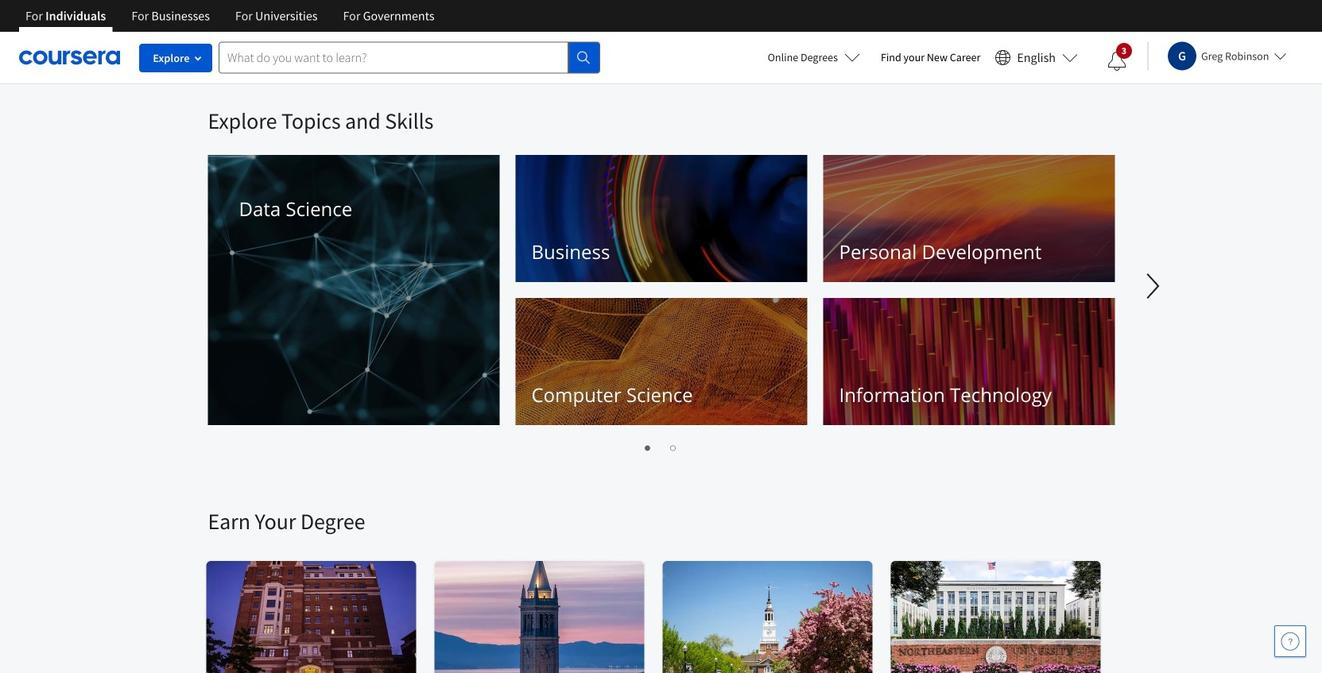 Task type: vqa. For each thing, say whether or not it's contained in the screenshot.
people
no



Task type: describe. For each thing, give the bounding box(es) containing it.
next slide image
[[1135, 267, 1173, 305]]

computer science image
[[516, 298, 808, 426]]

explore topics and skills carousel element
[[200, 84, 1323, 460]]

earn your degree carousel element
[[200, 460, 1323, 674]]

list inside explore topics and skills carousel element
[[208, 437, 1115, 457]]

master of advanced study in engineering degree by university of california, berkeley, image
[[435, 562, 646, 674]]

coursera image
[[19, 45, 120, 70]]

data science image
[[208, 155, 500, 426]]

personal development image
[[824, 155, 1116, 282]]

business image
[[516, 155, 808, 282]]



Task type: locate. For each thing, give the bounding box(es) containing it.
None search field
[[219, 42, 601, 74]]

master of engineering in computer engineering degree by dartmouth college, image
[[663, 562, 874, 674]]

What do you want to learn? text field
[[219, 42, 569, 74]]

help center image
[[1281, 632, 1301, 651]]

master of science in data analytics engineering degree by northeastern university , image
[[891, 562, 1102, 674]]

master of applied data science degree by university of michigan, image
[[206, 562, 417, 674]]

information technology image
[[824, 298, 1116, 426]]

list
[[208, 437, 1115, 457]]

banner navigation
[[13, 0, 448, 32]]



